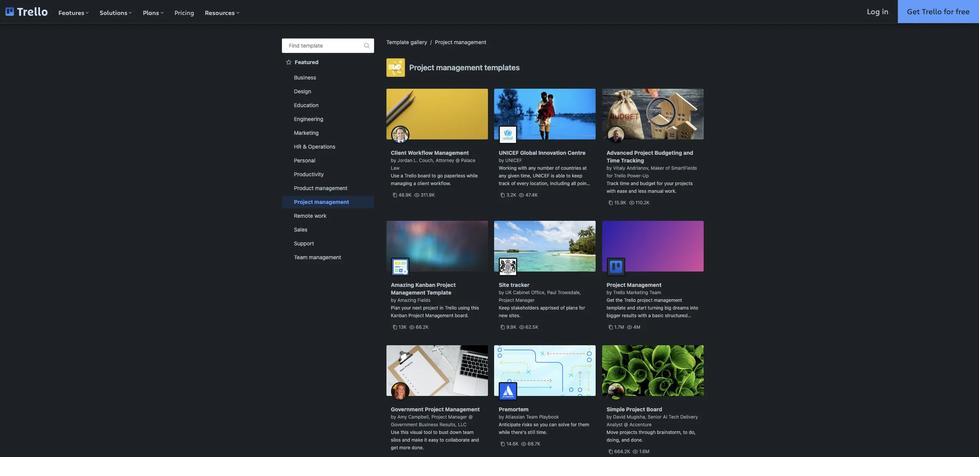Task type: describe. For each thing, give the bounding box(es) containing it.
0 vertical spatial amazing
[[391, 282, 414, 288]]

advanced project budgeting and time tracking by vitaly andrianov, maker of smartfields for trello power-up track time and budget for your projects with ease and less manual work.
[[607, 150, 697, 194]]

boards.
[[542, 196, 558, 202]]

your inside advanced project budgeting and time tracking by vitaly andrianov, maker of smartfields for trello power-up track time and budget for your projects with ease and less manual work.
[[664, 181, 674, 187]]

remote work link
[[282, 210, 374, 222]]

marketing inside project management by trello marketing team get the trello project management template and start turning big dreams into bigger results with a basic structured workflow designed for teams of any size.
[[626, 290, 648, 296]]

tracking
[[621, 157, 644, 164]]

@ for workflow
[[456, 158, 460, 163]]

1 vertical spatial unicef
[[505, 158, 522, 163]]

and up smartfields
[[683, 150, 693, 156]]

project up results,
[[431, 415, 447, 420]]

site
[[499, 282, 509, 288]]

of up on
[[499, 188, 503, 194]]

and inside project management by trello marketing team get the trello project management template and start turning big dreams into bigger results with a basic structured workflow designed for teams of any size.
[[627, 305, 635, 311]]

project inside simple project board by david mugisha, senior ai tech delivery analyst @ accenture move projects through brainstorm, to do, doing, and done.
[[626, 406, 645, 413]]

project inside project management by trello marketing team get the trello project management template and start turning big dreams into bigger results with a basic structured workflow designed for teams of any size.
[[607, 282, 626, 288]]

done. inside "government project management by amy campbell, project manager @ government business results, llc use this visual tool to bust down team silos and make it easy to collaborate and get more done."
[[412, 445, 424, 451]]

for inside 'premortem by atlassian team playbook anticipate risks so you can solve for them while there's still time.'
[[571, 422, 577, 428]]

jordan
[[397, 158, 412, 163]]

time
[[620, 181, 629, 187]]

structured
[[665, 313, 688, 319]]

smartfields
[[671, 165, 697, 171]]

1.6m
[[639, 449, 649, 455]]

including
[[550, 181, 570, 187]]

global
[[520, 150, 537, 156]]

you
[[540, 422, 548, 428]]

hr
[[294, 143, 301, 150]]

track
[[607, 181, 619, 187]]

featured
[[295, 59, 319, 65]]

apprised
[[540, 305, 559, 311]]

turning
[[648, 305, 663, 311]]

client workflow management by jordan l. couch, attorney @ palace law use a trello board to go paperless while managing a client workflow.
[[391, 150, 478, 187]]

less
[[638, 188, 647, 194]]

size.
[[685, 321, 695, 327]]

done. inside simple project board by david mugisha, senior ai tech delivery analyst @ accenture move projects through brainstorm, to do, doing, and done.
[[631, 438, 643, 443]]

management inside project management by trello marketing team get the trello project management template and start turning big dreams into bigger results with a basic structured workflow designed for teams of any size.
[[627, 282, 662, 288]]

Find template field
[[282, 38, 374, 53]]

project down gallery
[[409, 63, 434, 72]]

all
[[571, 181, 576, 187]]

by inside advanced project budgeting and time tracking by vitaly andrianov, maker of smartfields for trello power-up track time and budget for your projects with ease and less manual work.
[[607, 165, 612, 171]]

amy campbell, project manager @ government business results, llc image
[[391, 383, 409, 401]]

project inside advanced project budgeting and time tracking by vitaly andrianov, maker of smartfields for trello power-up track time and budget for your projects with ease and less manual work.
[[634, 150, 653, 156]]

to down bust
[[440, 438, 444, 443]]

for up manual
[[657, 181, 663, 187]]

results
[[622, 313, 637, 319]]

palace
[[461, 158, 475, 163]]

cabinet
[[513, 290, 530, 296]]

big
[[665, 305, 671, 311]]

and left less
[[629, 188, 637, 194]]

david
[[613, 415, 626, 420]]

a inside project management by trello marketing team get the trello project management template and start turning big dreams into bigger results with a basic structured workflow designed for teams of any size.
[[648, 313, 651, 319]]

by inside unicef global innovation centre by unicef working with any number of countries at any given time, unicef is able to keep track of every location, including all points of contact and every important document, on dedicated trello boards.
[[499, 158, 504, 163]]

mugisha,
[[627, 415, 647, 420]]

ai
[[663, 415, 667, 420]]

sales
[[294, 227, 307, 233]]

atlassian team playbook image
[[499, 383, 517, 401]]

make
[[411, 438, 423, 443]]

tracker
[[511, 282, 530, 288]]

template inside project management by trello marketing team get the trello project management template and start turning big dreams into bigger results with a basic structured workflow designed for teams of any size.
[[607, 305, 626, 311]]

trello up the at the bottom of page
[[613, 290, 625, 296]]

new
[[499, 313, 508, 319]]

amazing kanban project management template by amazing fields plan your next project in trello using this kanban project management board.
[[391, 282, 479, 319]]

0 vertical spatial team
[[294, 254, 307, 261]]

find template
[[289, 42, 323, 49]]

project inside amazing kanban project management template by amazing fields plan your next project in trello using this kanban project management board.
[[423, 305, 438, 311]]

engineering link
[[282, 113, 374, 125]]

workflow
[[607, 321, 626, 327]]

1 horizontal spatial any
[[528, 165, 536, 171]]

using
[[458, 305, 470, 311]]

innovation
[[539, 150, 566, 156]]

0 horizontal spatial kanban
[[391, 313, 407, 319]]

template inside field
[[301, 42, 323, 49]]

doing,
[[607, 438, 620, 443]]

management inside client workflow management by jordan l. couch, attorney @ palace law use a trello board to go paperless while managing a client workflow.
[[434, 150, 469, 156]]

of inside site tracker by uk cabinet office, paul trowsdale, project manager keep stakeholders apprised of plans for new sites.
[[560, 305, 565, 311]]

team management
[[294, 254, 341, 261]]

664.2k
[[614, 449, 630, 455]]

use inside "government project management by amy campbell, project manager @ government business results, llc use this visual tool to bust down team silos and make it easy to collaborate and get more done."
[[391, 430, 399, 436]]

team management link
[[282, 252, 374, 264]]

by inside simple project board by david mugisha, senior ai tech delivery analyst @ accenture move projects through brainstorm, to do, doing, and done.
[[607, 415, 612, 420]]

trello inside unicef global innovation centre by unicef working with any number of countries at any given time, unicef is able to keep track of every location, including all points of contact and every important document, on dedicated trello boards.
[[528, 196, 540, 202]]

dreams
[[673, 305, 689, 311]]

and down power-
[[631, 181, 639, 187]]

while inside client workflow management by jordan l. couch, attorney @ palace law use a trello board to go paperless while managing a client workflow.
[[467, 173, 478, 179]]

design
[[294, 88, 311, 95]]

solutions
[[100, 8, 127, 17]]

product management link
[[282, 182, 374, 195]]

manager inside "government project management by amy campbell, project manager @ government business results, llc use this visual tool to bust down team silos and make it easy to collaborate and get more done."
[[448, 415, 467, 420]]

311.9k
[[421, 192, 435, 198]]

personal
[[294, 157, 315, 164]]

sites.
[[509, 313, 521, 319]]

projects inside simple project board by david mugisha, senior ai tech delivery analyst @ accenture move projects through brainstorm, to do, doing, and done.
[[620, 430, 637, 436]]

law
[[391, 165, 400, 171]]

14.6k
[[506, 441, 519, 447]]

gallery
[[411, 39, 427, 45]]

anticipate
[[499, 422, 521, 428]]

ease
[[617, 188, 627, 194]]

1 horizontal spatial a
[[413, 181, 416, 187]]

and up more
[[402, 438, 410, 443]]

amazing fields image
[[391, 258, 409, 277]]

attorney
[[436, 158, 454, 163]]

document,
[[567, 188, 591, 194]]

with inside project management by trello marketing team get the trello project management template and start turning big dreams into bigger results with a basic structured workflow designed for teams of any size.
[[638, 313, 647, 319]]

management up 66.2k
[[425, 313, 454, 319]]

to inside client workflow management by jordan l. couch, attorney @ palace law use a trello board to go paperless while managing a client workflow.
[[432, 173, 436, 179]]

uk cabinet office, paul trowsdale, project manager image
[[499, 258, 517, 277]]

0 horizontal spatial a
[[401, 173, 403, 179]]

1 horizontal spatial project management
[[435, 39, 486, 45]]

bust
[[439, 430, 449, 436]]

of inside project management by trello marketing team get the trello project management template and start turning big dreams into bigger results with a basic structured workflow designed for teams of any size.
[[671, 321, 675, 327]]

move
[[607, 430, 618, 436]]

power-
[[627, 173, 643, 179]]

1.7m
[[614, 325, 624, 330]]

support
[[294, 240, 314, 247]]

any inside project management by trello marketing team get the trello project management template and start turning big dreams into bigger results with a basic structured workflow designed for teams of any size.
[[676, 321, 684, 327]]

designed
[[627, 321, 647, 327]]

and inside unicef global innovation centre by unicef working with any number of countries at any given time, unicef is able to keep track of every location, including all points of contact and every important document, on dedicated trello boards.
[[522, 188, 530, 194]]

stakeholders
[[511, 305, 539, 311]]

project down next
[[409, 313, 424, 319]]

paperless
[[444, 173, 465, 179]]

collaborate
[[445, 438, 470, 443]]

by inside project management by trello marketing team get the trello project management template and start turning big dreams into bigger results with a basic structured workflow designed for teams of any size.
[[607, 290, 612, 296]]

with inside advanced project budgeting and time tracking by vitaly andrianov, maker of smartfields for trello power-up track time and budget for your projects with ease and less manual work.
[[607, 188, 616, 194]]

product
[[294, 185, 314, 192]]

manual
[[648, 188, 664, 194]]

go
[[437, 173, 443, 179]]

down
[[450, 430, 462, 436]]

vitaly
[[613, 165, 625, 171]]

andrianov,
[[627, 165, 650, 171]]

0 vertical spatial project management link
[[435, 39, 486, 45]]

results,
[[440, 422, 457, 428]]

15.9k
[[614, 200, 626, 206]]

david mugisha, senior ai tech delivery analyst @ accenture image
[[607, 383, 625, 401]]

find
[[289, 42, 300, 49]]

for inside project management by trello marketing team get the trello project management template and start turning big dreams into bigger results with a basic structured workflow designed for teams of any size.
[[649, 321, 655, 327]]

for up "track"
[[607, 173, 613, 179]]

plans button
[[137, 0, 169, 23]]

them
[[578, 422, 589, 428]]

62.5k
[[526, 325, 538, 330]]

your inside amazing kanban project management template by amazing fields plan your next project in trello using this kanban project management board.
[[402, 305, 411, 311]]

personal link
[[282, 155, 374, 167]]

accenture
[[630, 422, 652, 428]]

project inside project management by trello marketing team get the trello project management template and start turning big dreams into bigger results with a basic structured workflow designed for teams of any size.
[[637, 298, 653, 303]]

management inside project management by trello marketing team get the trello project management template and start turning big dreams into bigger results with a basic structured workflow designed for teams of any size.
[[654, 298, 682, 303]]

0 vertical spatial get
[[907, 6, 920, 17]]



Task type: locate. For each thing, give the bounding box(es) containing it.
by
[[391, 158, 396, 163], [499, 158, 504, 163], [607, 165, 612, 171], [499, 290, 504, 296], [607, 290, 612, 296], [391, 298, 396, 303], [391, 415, 396, 420], [499, 415, 504, 420], [607, 415, 612, 420]]

with up time,
[[518, 165, 527, 171]]

manager inside site tracker by uk cabinet office, paul trowsdale, project manager keep stakeholders apprised of plans for new sites.
[[516, 298, 535, 303]]

amy
[[397, 415, 407, 420]]

management up llc
[[445, 406, 480, 413]]

@ down "david"
[[624, 422, 628, 428]]

marketing up start in the right of the page
[[626, 290, 648, 296]]

workflow.
[[431, 181, 451, 187]]

delivery
[[680, 415, 698, 420]]

110.2k
[[636, 200, 650, 206]]

2 government from the top
[[391, 422, 418, 428]]

project up remote
[[294, 199, 313, 205]]

in
[[882, 6, 889, 17], [440, 305, 444, 311]]

0 horizontal spatial your
[[402, 305, 411, 311]]

product management
[[294, 185, 348, 192]]

@ inside "government project management by amy campbell, project manager @ government business results, llc use this visual tool to bust down team silos and make it easy to collaborate and get more done."
[[469, 415, 473, 420]]

to left go
[[432, 173, 436, 179]]

in left using
[[440, 305, 444, 311]]

management
[[434, 150, 469, 156], [627, 282, 662, 288], [391, 290, 426, 296], [425, 313, 454, 319], [445, 406, 480, 413]]

every down time,
[[517, 181, 529, 187]]

trello left boards.
[[528, 196, 540, 202]]

project up board.
[[437, 282, 456, 288]]

by up bigger
[[607, 290, 612, 296]]

this right using
[[471, 305, 479, 311]]

engineering
[[294, 116, 323, 122]]

1 vertical spatial kanban
[[391, 313, 407, 319]]

0 vertical spatial every
[[517, 181, 529, 187]]

next
[[412, 305, 422, 311]]

project management link up remote work link in the left of the page
[[282, 196, 374, 208]]

by inside 'premortem by atlassian team playbook anticipate risks so you can solve for them while there's still time.'
[[499, 415, 504, 420]]

1 horizontal spatial template
[[427, 290, 451, 296]]

for left them
[[571, 422, 577, 428]]

1 vertical spatial team
[[649, 290, 661, 296]]

project inside site tracker by uk cabinet office, paul trowsdale, project manager keep stakeholders apprised of plans for new sites.
[[499, 298, 514, 303]]

1 vertical spatial use
[[391, 430, 399, 436]]

kanban up fields
[[415, 282, 435, 288]]

0 vertical spatial template
[[301, 42, 323, 49]]

track
[[499, 181, 510, 187]]

0 horizontal spatial get
[[607, 298, 614, 303]]

basic
[[652, 313, 664, 319]]

management up attorney
[[434, 150, 469, 156]]

business inside "government project management by amy campbell, project manager @ government business results, llc use this visual tool to bust down team silos and make it easy to collaborate and get more done."
[[419, 422, 438, 428]]

business up tool
[[419, 422, 438, 428]]

0 horizontal spatial business
[[294, 74, 316, 81]]

trello inside client workflow management by jordan l. couch, attorney @ palace law use a trello board to go paperless while managing a client workflow.
[[405, 173, 416, 179]]

and up the dedicated
[[522, 188, 530, 194]]

for down basic
[[649, 321, 655, 327]]

1 horizontal spatial project
[[637, 298, 653, 303]]

a up managing
[[401, 173, 403, 179]]

through
[[639, 430, 656, 436]]

1 vertical spatial get
[[607, 298, 614, 303]]

0 horizontal spatial project management link
[[282, 196, 374, 208]]

1 horizontal spatial get
[[907, 6, 920, 17]]

2 horizontal spatial a
[[648, 313, 651, 319]]

4m
[[633, 325, 640, 330]]

1 vertical spatial a
[[413, 181, 416, 187]]

1 vertical spatial your
[[402, 305, 411, 311]]

number
[[537, 165, 554, 171]]

a left basic
[[648, 313, 651, 319]]

by up anticipate
[[499, 415, 504, 420]]

education
[[294, 102, 319, 108]]

more
[[399, 445, 410, 451]]

1 vertical spatial any
[[499, 173, 506, 179]]

projects inside advanced project budgeting and time tracking by vitaly andrianov, maker of smartfields for trello power-up track time and budget for your projects with ease and less manual work.
[[675, 181, 693, 187]]

vitaly andrianov, maker of smartfields for trello power-up image
[[607, 126, 625, 144]]

project
[[637, 298, 653, 303], [423, 305, 438, 311]]

1 horizontal spatial manager
[[516, 298, 535, 303]]

0 vertical spatial project
[[637, 298, 653, 303]]

while inside 'premortem by atlassian team playbook anticipate risks so you can solve for them while there's still time.'
[[499, 430, 510, 436]]

visual
[[410, 430, 422, 436]]

trello right the at the bottom of page
[[624, 298, 636, 303]]

2 vertical spatial @
[[624, 422, 628, 428]]

2 vertical spatial with
[[638, 313, 647, 319]]

location,
[[530, 181, 549, 187]]

1 horizontal spatial with
[[607, 188, 616, 194]]

0 horizontal spatial done.
[[412, 445, 424, 451]]

of up able
[[555, 165, 560, 171]]

1 horizontal spatial business
[[419, 422, 438, 428]]

for left the free
[[944, 6, 954, 17]]

1 horizontal spatial kanban
[[415, 282, 435, 288]]

government down amy
[[391, 422, 418, 428]]

still
[[528, 430, 535, 436]]

any down 'structured' on the bottom of page
[[676, 321, 684, 327]]

marketing link
[[282, 127, 374, 139]]

of right "maker" on the top right
[[666, 165, 670, 171]]

1 vertical spatial every
[[532, 188, 544, 194]]

for inside site tracker by uk cabinet office, paul trowsdale, project manager keep stakeholders apprised of plans for new sites.
[[579, 305, 585, 311]]

13k
[[399, 325, 407, 330]]

get left the at the bottom of page
[[607, 298, 614, 303]]

for
[[944, 6, 954, 17], [607, 173, 613, 179], [657, 181, 663, 187], [579, 305, 585, 311], [649, 321, 655, 327], [571, 422, 577, 428]]

68.7k
[[528, 441, 540, 447]]

0 horizontal spatial in
[[440, 305, 444, 311]]

advanced
[[607, 150, 633, 156]]

0 vertical spatial @
[[456, 158, 460, 163]]

of left plans
[[560, 305, 565, 311]]

0 vertical spatial template
[[386, 39, 409, 45]]

1 horizontal spatial every
[[532, 188, 544, 194]]

trello inside advanced project budgeting and time tracking by vitaly andrianov, maker of smartfields for trello power-up track time and budget for your projects with ease and less manual work.
[[614, 173, 626, 179]]

plan
[[391, 305, 400, 311]]

risks
[[522, 422, 532, 428]]

by up law
[[391, 158, 396, 163]]

0 vertical spatial kanban
[[415, 282, 435, 288]]

47.4k
[[525, 192, 538, 198]]

project up mugisha,
[[626, 406, 645, 413]]

0 vertical spatial business
[[294, 74, 316, 81]]

government up amy
[[391, 406, 424, 413]]

template
[[386, 39, 409, 45], [427, 290, 451, 296]]

0 vertical spatial this
[[471, 305, 479, 311]]

features button
[[53, 0, 94, 23]]

1 vertical spatial project management link
[[282, 196, 374, 208]]

and up results at the right bottom
[[627, 305, 635, 311]]

get inside project management by trello marketing team get the trello project management template and start turning big dreams into bigger results with a basic structured workflow designed for teams of any size.
[[607, 298, 614, 303]]

project right gallery
[[435, 39, 453, 45]]

managing
[[391, 181, 412, 187]]

1 horizontal spatial team
[[526, 415, 538, 420]]

template up bigger
[[607, 305, 626, 311]]

team inside project management by trello marketing team get the trello project management template and start turning big dreams into bigger results with a basic structured workflow designed for teams of any size.
[[649, 290, 661, 296]]

1 vertical spatial template
[[427, 290, 451, 296]]

given
[[508, 173, 519, 179]]

by inside amazing kanban project management template by amazing fields plan your next project in trello using this kanban project management board.
[[391, 298, 396, 303]]

project management link up the project management templates
[[435, 39, 486, 45]]

to right tool
[[433, 430, 438, 436]]

office,
[[531, 290, 546, 296]]

manager up llc
[[448, 415, 467, 420]]

1 horizontal spatial project management link
[[435, 39, 486, 45]]

of down 'structured' on the bottom of page
[[671, 321, 675, 327]]

on
[[499, 196, 504, 202]]

and down team
[[471, 438, 479, 443]]

of down given
[[511, 181, 516, 187]]

of inside advanced project budgeting and time tracking by vitaly andrianov, maker of smartfields for trello power-up track time and budget for your projects with ease and less manual work.
[[666, 165, 670, 171]]

0 horizontal spatial this
[[401, 430, 409, 436]]

0 horizontal spatial projects
[[620, 430, 637, 436]]

by inside "government project management by amy campbell, project manager @ government business results, llc use this visual tool to bust down team silos and make it easy to collaborate and get more done."
[[391, 415, 396, 420]]

jordan l. couch, attorney @ palace law image
[[391, 126, 409, 144]]

with down start in the right of the page
[[638, 313, 647, 319]]

budgeting
[[655, 150, 682, 156]]

to left do,
[[683, 430, 688, 436]]

trello up managing
[[405, 173, 416, 179]]

atlassian
[[505, 415, 525, 420]]

get right log in
[[907, 6, 920, 17]]

0 vertical spatial in
[[882, 6, 889, 17]]

to right able
[[566, 173, 571, 179]]

0 vertical spatial unicef
[[499, 150, 519, 156]]

pricing link
[[169, 0, 199, 23]]

use inside client workflow management by jordan l. couch, attorney @ palace law use a trello board to go paperless while managing a client workflow.
[[391, 173, 399, 179]]

to inside simple project board by david mugisha, senior ai tech delivery analyst @ accenture move projects through brainstorm, to do, doing, and done.
[[683, 430, 688, 436]]

1 use from the top
[[391, 173, 399, 179]]

1 horizontal spatial your
[[664, 181, 674, 187]]

0 horizontal spatial manager
[[448, 415, 467, 420]]

0 horizontal spatial with
[[518, 165, 527, 171]]

business link
[[282, 72, 374, 84]]

kanban down plan at the left
[[391, 313, 407, 319]]

to inside unicef global innovation centre by unicef working with any number of countries at any given time, unicef is able to keep track of every location, including all points of contact and every important document, on dedicated trello boards.
[[566, 173, 571, 179]]

@ inside simple project board by david mugisha, senior ai tech delivery analyst @ accenture move projects through brainstorm, to do, doing, and done.
[[624, 422, 628, 428]]

1 vertical spatial government
[[391, 422, 418, 428]]

a left client
[[413, 181, 416, 187]]

up
[[643, 173, 649, 179]]

1 vertical spatial business
[[419, 422, 438, 428]]

marketing
[[294, 130, 319, 136], [626, 290, 648, 296]]

this inside amazing kanban project management template by amazing fields plan your next project in trello using this kanban project management board.
[[471, 305, 479, 311]]

trello left the free
[[922, 6, 942, 17]]

board
[[418, 173, 430, 179]]

by left amy
[[391, 415, 396, 420]]

1 horizontal spatial projects
[[675, 181, 693, 187]]

keep
[[499, 305, 510, 311]]

0 horizontal spatial template
[[301, 42, 323, 49]]

every down location,
[[532, 188, 544, 194]]

support link
[[282, 238, 374, 250]]

1 vertical spatial while
[[499, 430, 510, 436]]

project management icon image
[[386, 58, 405, 77]]

0 vertical spatial your
[[664, 181, 674, 187]]

2 horizontal spatial any
[[676, 321, 684, 327]]

0 horizontal spatial template
[[386, 39, 409, 45]]

client
[[417, 181, 429, 187]]

0 horizontal spatial team
[[294, 254, 307, 261]]

1 horizontal spatial while
[[499, 430, 510, 436]]

1 vertical spatial marketing
[[626, 290, 648, 296]]

design link
[[282, 85, 374, 98]]

unicef image
[[499, 126, 517, 144]]

team up so
[[526, 415, 538, 420]]

2 horizontal spatial @
[[624, 422, 628, 428]]

1 vertical spatial project
[[423, 305, 438, 311]]

trello inside amazing kanban project management template by amazing fields plan your next project in trello using this kanban project management board.
[[445, 305, 457, 311]]

0 horizontal spatial project
[[423, 305, 438, 311]]

productivity
[[294, 171, 324, 178]]

0 horizontal spatial project management
[[294, 199, 349, 205]]

with inside unicef global innovation centre by unicef working with any number of countries at any given time, unicef is able to keep track of every location, including all points of contact and every important document, on dedicated trello boards.
[[518, 165, 527, 171]]

marketing inside 'link'
[[294, 130, 319, 136]]

productivity link
[[282, 168, 374, 181]]

project up campbell,
[[425, 406, 444, 413]]

0 vertical spatial any
[[528, 165, 536, 171]]

simple
[[607, 406, 625, 413]]

unicef
[[499, 150, 519, 156], [505, 158, 522, 163], [533, 173, 550, 179]]

at
[[583, 165, 587, 171]]

any up track
[[499, 173, 506, 179]]

1 horizontal spatial in
[[882, 6, 889, 17]]

this
[[471, 305, 479, 311], [401, 430, 409, 436]]

project up tracking
[[634, 150, 653, 156]]

by up analyst
[[607, 415, 612, 420]]

premortem
[[499, 406, 529, 413]]

0 horizontal spatial any
[[499, 173, 506, 179]]

0 horizontal spatial marketing
[[294, 130, 319, 136]]

dedicated
[[506, 196, 527, 202]]

1 vertical spatial amazing
[[397, 298, 416, 303]]

trello down vitaly
[[614, 173, 626, 179]]

by up plan at the left
[[391, 298, 396, 303]]

any
[[528, 165, 536, 171], [499, 173, 506, 179], [676, 321, 684, 327]]

2 vertical spatial team
[[526, 415, 538, 420]]

template up fields
[[427, 290, 451, 296]]

template
[[301, 42, 323, 49], [607, 305, 626, 311]]

1 horizontal spatial template
[[607, 305, 626, 311]]

project management down product management
[[294, 199, 349, 205]]

@ for project
[[469, 415, 473, 420]]

project up start in the right of the page
[[637, 298, 653, 303]]

0 vertical spatial a
[[401, 173, 403, 179]]

important
[[545, 188, 566, 194]]

project up the at the bottom of page
[[607, 282, 626, 288]]

get trello for free link
[[898, 0, 979, 23]]

by up working
[[499, 158, 504, 163]]

features
[[58, 8, 84, 17]]

this inside "government project management by amy campbell, project manager @ government business results, llc use this visual tool to bust down team silos and make it easy to collaborate and get more done."
[[401, 430, 409, 436]]

0 vertical spatial manager
[[516, 298, 535, 303]]

template inside amazing kanban project management template by amazing fields plan your next project in trello using this kanban project management board.
[[427, 290, 451, 296]]

so
[[534, 422, 539, 428]]

management
[[454, 39, 486, 45], [436, 63, 483, 72], [315, 185, 348, 192], [314, 199, 349, 205], [309, 254, 341, 261], [654, 298, 682, 303]]

projects up work.
[[675, 181, 693, 187]]

government
[[391, 406, 424, 413], [391, 422, 418, 428]]

marketing up the &
[[294, 130, 319, 136]]

any up time,
[[528, 165, 536, 171]]

by inside site tracker by uk cabinet office, paul trowsdale, project manager keep stakeholders apprised of plans for new sites.
[[499, 290, 504, 296]]

0 vertical spatial with
[[518, 165, 527, 171]]

1 horizontal spatial marketing
[[626, 290, 648, 296]]

3.2k
[[506, 192, 516, 198]]

1 vertical spatial done.
[[412, 445, 424, 451]]

0 vertical spatial government
[[391, 406, 424, 413]]

1 vertical spatial template
[[607, 305, 626, 311]]

board
[[647, 406, 662, 413]]

your left next
[[402, 305, 411, 311]]

@ left palace
[[456, 158, 460, 163]]

while down anticipate
[[499, 430, 510, 436]]

in right log
[[882, 6, 889, 17]]

business up design
[[294, 74, 316, 81]]

2 vertical spatial any
[[676, 321, 684, 327]]

done. down through
[[631, 438, 643, 443]]

time
[[607, 157, 620, 164]]

management inside "government project management by amy campbell, project manager @ government business results, llc use this visual tool to bust down team silos and make it easy to collaborate and get more done."
[[445, 406, 480, 413]]

paul
[[547, 290, 556, 296]]

1 vertical spatial in
[[440, 305, 444, 311]]

your up work.
[[664, 181, 674, 187]]

playbook
[[539, 415, 559, 420]]

llc
[[458, 422, 467, 428]]

log in
[[867, 6, 889, 17]]

2 horizontal spatial with
[[638, 313, 647, 319]]

trello marketing team image
[[607, 258, 625, 277]]

1 horizontal spatial done.
[[631, 438, 643, 443]]

project down fields
[[423, 305, 438, 311]]

client
[[391, 150, 407, 156]]

2 vertical spatial a
[[648, 313, 651, 319]]

template left gallery
[[386, 39, 409, 45]]

@ inside client workflow management by jordan l. couch, attorney @ palace law use a trello board to go paperless while managing a client workflow.
[[456, 158, 460, 163]]

2 horizontal spatial team
[[649, 290, 661, 296]]

amazing up next
[[397, 298, 416, 303]]

0 vertical spatial projects
[[675, 181, 693, 187]]

for right plans
[[579, 305, 585, 311]]

can
[[549, 422, 557, 428]]

1 vertical spatial manager
[[448, 415, 467, 420]]

trello image
[[5, 7, 48, 16], [5, 7, 48, 16]]

0 vertical spatial project management
[[435, 39, 486, 45]]

team down support
[[294, 254, 307, 261]]

project down uk
[[499, 298, 514, 303]]

by down time at the top right of page
[[607, 165, 612, 171]]

1 vertical spatial this
[[401, 430, 409, 436]]

a
[[401, 173, 403, 179], [413, 181, 416, 187], [648, 313, 651, 319]]

project management up the project management templates
[[435, 39, 486, 45]]

in inside amazing kanban project management template by amazing fields plan your next project in trello using this kanban project management board.
[[440, 305, 444, 311]]

hr & operations
[[294, 143, 335, 150]]

get
[[391, 445, 398, 451]]

templates
[[484, 63, 520, 72]]

1 government from the top
[[391, 406, 424, 413]]

by left uk
[[499, 290, 504, 296]]

while down palace
[[467, 173, 478, 179]]

0 vertical spatial use
[[391, 173, 399, 179]]

by inside client workflow management by jordan l. couch, attorney @ palace law use a trello board to go paperless while managing a client workflow.
[[391, 158, 396, 163]]

0 horizontal spatial @
[[456, 158, 460, 163]]

1 vertical spatial projects
[[620, 430, 637, 436]]

1 vertical spatial project management
[[294, 199, 349, 205]]

premortem by atlassian team playbook anticipate risks so you can solve for them while there's still time.
[[499, 406, 589, 436]]

management up fields
[[391, 290, 426, 296]]

amazing down amazing fields image
[[391, 282, 414, 288]]

use up silos
[[391, 430, 399, 436]]

team inside 'premortem by atlassian team playbook anticipate risks so you can solve for them while there's still time.'
[[526, 415, 538, 420]]

with down "track"
[[607, 188, 616, 194]]

0 horizontal spatial every
[[517, 181, 529, 187]]

plans
[[566, 305, 578, 311]]

2 use from the top
[[391, 430, 399, 436]]

0 vertical spatial while
[[467, 173, 478, 179]]

and inside simple project board by david mugisha, senior ai tech delivery analyst @ accenture move projects through brainstorm, to do, doing, and done.
[[622, 438, 630, 443]]

2 vertical spatial unicef
[[533, 173, 550, 179]]

template up featured
[[301, 42, 323, 49]]

projects down accenture
[[620, 430, 637, 436]]

1 vertical spatial @
[[469, 415, 473, 420]]

project management by trello marketing team get the trello project management template and start turning big dreams into bigger results with a basic structured workflow designed for teams of any size.
[[607, 282, 698, 327]]

there's
[[511, 430, 526, 436]]

plans
[[143, 8, 159, 17]]

contact
[[504, 188, 521, 194]]

manager up stakeholders
[[516, 298, 535, 303]]



Task type: vqa. For each thing, say whether or not it's contained in the screenshot.
the 14
no



